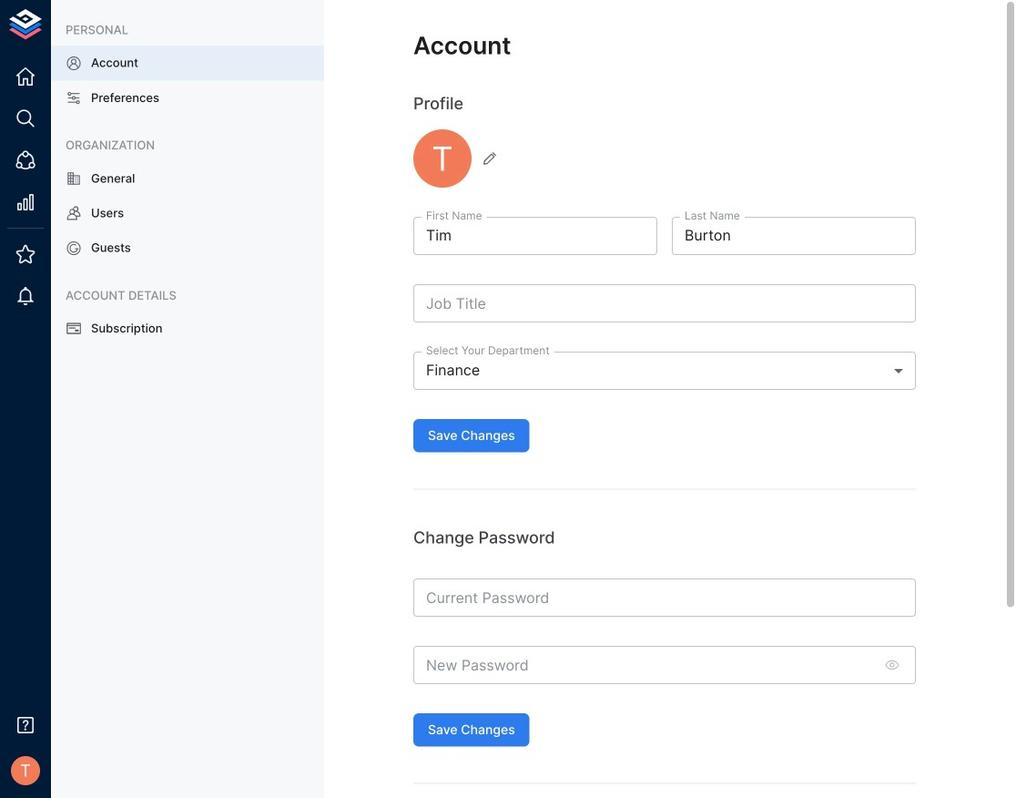 Task type: describe. For each thing, give the bounding box(es) containing it.
CEO text field
[[414, 284, 917, 323]]

1 password password field from the top
[[414, 578, 917, 617]]

2 password password field from the top
[[414, 646, 875, 684]]

Doe text field
[[672, 217, 917, 255]]

John text field
[[414, 217, 658, 255]]



Task type: vqa. For each thing, say whether or not it's contained in the screenshot.
status on the top of the page
no



Task type: locate. For each thing, give the bounding box(es) containing it.
Password password field
[[414, 578, 917, 617], [414, 646, 875, 684]]

1 vertical spatial password password field
[[414, 646, 875, 684]]

0 vertical spatial password password field
[[414, 578, 917, 617]]



